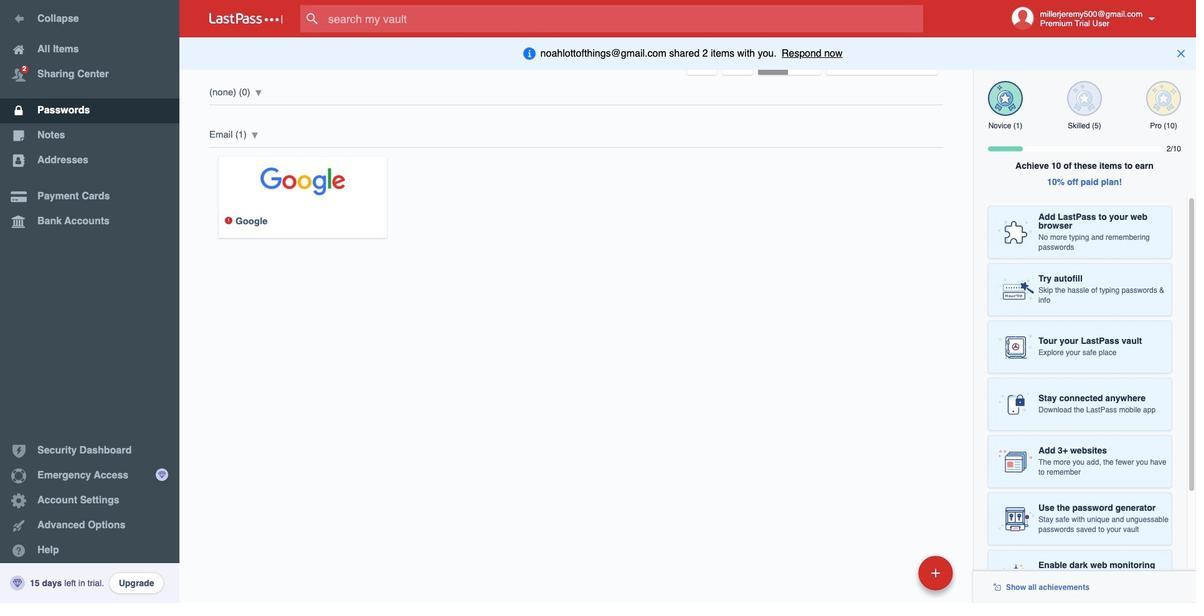 Task type: vqa. For each thing, say whether or not it's contained in the screenshot.
THE CARET RIGHT "icon"
no



Task type: locate. For each thing, give the bounding box(es) containing it.
new item navigation
[[833, 552, 961, 603]]

search my vault text field
[[300, 5, 948, 32]]

new item element
[[833, 555, 958, 591]]



Task type: describe. For each thing, give the bounding box(es) containing it.
Search search field
[[300, 5, 948, 32]]

main navigation navigation
[[0, 0, 179, 603]]

lastpass image
[[209, 13, 283, 24]]

vault options navigation
[[179, 37, 973, 75]]



